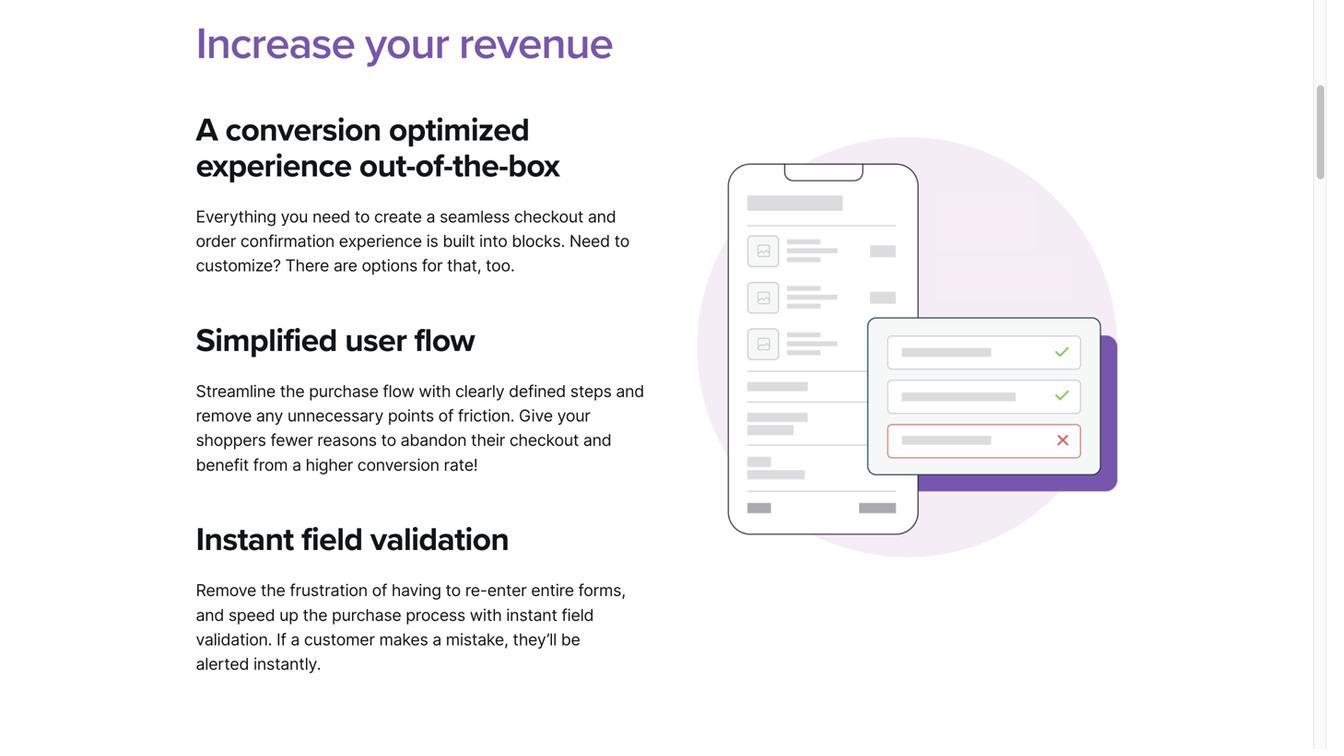 Task type: describe. For each thing, give the bounding box(es) containing it.
instant
[[506, 605, 557, 625]]

too.
[[486, 256, 515, 276]]

flow inside "streamline the purchase flow with clearly defined steps and remove any unnecessary points of friction. give your shoppers fewer reasons to abandon their checkout and benefit from a higher conversion rate!"
[[383, 382, 415, 401]]

fewer
[[270, 431, 313, 450]]

instant
[[196, 520, 294, 560]]

any
[[256, 406, 283, 426]]

to right need
[[355, 207, 370, 227]]

a
[[196, 110, 218, 150]]

there
[[285, 256, 329, 276]]

built
[[443, 231, 475, 251]]

a conversion optimized experience out-of-the-box
[[196, 110, 560, 186]]

points
[[388, 406, 434, 426]]

remove the frustration of having to re-enter entire forms, and speed up the purchase process with instant field validation. if a customer makes a mistake, they'll be alerted instantly.
[[196, 581, 626, 674]]

experience inside everything you need to create a seamless checkout and order confirmation experience is built into blocks. need to customize? there are options for that, too.
[[339, 231, 422, 251]]

and inside everything you need to create a seamless checkout and order confirmation experience is built into blocks. need to customize? there are options for that, too.
[[588, 207, 616, 227]]

blocks.
[[512, 231, 565, 251]]

frustration
[[290, 581, 368, 601]]

steps
[[570, 382, 612, 401]]

customer
[[304, 630, 375, 650]]

from
[[253, 455, 288, 475]]

simplified user flow
[[196, 321, 475, 360]]

conversion inside a conversion optimized experience out-of-the-box
[[225, 110, 381, 150]]

confirmation
[[240, 231, 335, 251]]

having
[[392, 581, 441, 601]]

need
[[312, 207, 350, 227]]

makes
[[379, 630, 428, 650]]

streamline
[[196, 382, 276, 401]]

their
[[471, 431, 505, 450]]

increase
[[196, 18, 355, 71]]

and right steps
[[616, 382, 644, 401]]

customize?
[[196, 256, 281, 276]]

everything you need to create a seamless checkout and order confirmation experience is built into blocks. need to customize? there are options for that, too.
[[196, 207, 630, 276]]

need
[[569, 231, 610, 251]]

re-
[[465, 581, 487, 601]]

to inside remove the frustration of having to re-enter entire forms, and speed up the purchase process with instant field validation. if a customer makes a mistake, they'll be alerted instantly.
[[446, 581, 461, 601]]

you
[[281, 207, 308, 227]]

user
[[345, 321, 407, 360]]

box
[[508, 146, 560, 186]]

clearly
[[455, 382, 505, 401]]

are
[[334, 256, 357, 276]]

streamline the purchase flow with clearly defined steps and remove any unnecessary points of friction. give your shoppers fewer reasons to abandon their checkout and benefit from a higher conversion rate!
[[196, 382, 644, 475]]

give
[[519, 406, 553, 426]]

enter
[[487, 581, 527, 601]]

with inside "streamline the purchase flow with clearly defined steps and remove any unnecessary points of friction. give your shoppers fewer reasons to abandon their checkout and benefit from a higher conversion rate!"
[[419, 382, 451, 401]]

0 vertical spatial flow
[[414, 321, 475, 360]]

process
[[406, 605, 465, 625]]

entire
[[531, 581, 574, 601]]

forms,
[[578, 581, 626, 601]]

simplified
[[196, 321, 337, 360]]

with inside remove the frustration of having to re-enter entire forms, and speed up the purchase process with instant field validation. if a customer makes a mistake, they'll be alerted instantly.
[[470, 605, 502, 625]]

that,
[[447, 256, 481, 276]]

unnecessary
[[287, 406, 384, 426]]

shoppers
[[196, 431, 266, 450]]

validation.
[[196, 630, 272, 650]]

rate!
[[444, 455, 478, 475]]

seamless
[[440, 207, 510, 227]]

optimized
[[389, 110, 529, 150]]

defined
[[509, 382, 566, 401]]

validation
[[370, 520, 509, 560]]

mistake,
[[446, 630, 509, 650]]

abandon
[[401, 431, 467, 450]]



Task type: locate. For each thing, give the bounding box(es) containing it.
checkout down give
[[510, 431, 579, 450]]

purchase inside remove the frustration of having to re-enter entire forms, and speed up the purchase process with instant field validation. if a customer makes a mistake, they'll be alerted instantly.
[[332, 605, 401, 625]]

of left having
[[372, 581, 387, 601]]

experience up options
[[339, 231, 422, 251]]

checkout
[[514, 207, 584, 227], [510, 431, 579, 450]]

field up be
[[562, 605, 594, 625]]

conversion down abandon
[[357, 455, 439, 475]]

order
[[196, 231, 236, 251]]

experience up you
[[196, 146, 352, 186]]

options
[[362, 256, 418, 276]]

1 vertical spatial the
[[261, 581, 285, 601]]

conversion
[[225, 110, 381, 150], [357, 455, 439, 475]]

of-
[[415, 146, 453, 186]]

0 vertical spatial with
[[419, 382, 451, 401]]

1 vertical spatial experience
[[339, 231, 422, 251]]

the-
[[453, 146, 508, 186]]

0 vertical spatial the
[[280, 382, 305, 401]]

your
[[557, 406, 591, 426]]

1 vertical spatial of
[[372, 581, 387, 601]]

and inside remove the frustration of having to re-enter entire forms, and speed up the purchase process with instant field validation. if a customer makes a mistake, they'll be alerted instantly.
[[196, 605, 224, 625]]

be
[[561, 630, 580, 650]]

the up the up
[[261, 581, 285, 601]]

higher
[[306, 455, 353, 475]]

the right the up
[[303, 605, 327, 625]]

increase your revenue
[[196, 18, 613, 71]]

1 vertical spatial with
[[470, 605, 502, 625]]

out-
[[359, 146, 415, 186]]

the for speed
[[261, 581, 285, 601]]

create
[[374, 207, 422, 227]]

a right if
[[291, 630, 300, 650]]

remove
[[196, 406, 252, 426]]

everything
[[196, 207, 276, 227]]

a down fewer
[[292, 455, 301, 475]]

of inside "streamline the purchase flow with clearly defined steps and remove any unnecessary points of friction. give your shoppers fewer reasons to abandon their checkout and benefit from a higher conversion rate!"
[[438, 406, 454, 426]]

your revenue
[[365, 18, 613, 71]]

the up the any
[[280, 382, 305, 401]]

0 vertical spatial experience
[[196, 146, 352, 186]]

remove
[[196, 581, 256, 601]]

1 horizontal spatial of
[[438, 406, 454, 426]]

0 horizontal spatial field
[[301, 520, 363, 560]]

conversion inside "streamline the purchase flow with clearly defined steps and remove any unnecessary points of friction. give your shoppers fewer reasons to abandon their checkout and benefit from a higher conversion rate!"
[[357, 455, 439, 475]]

to inside "streamline the purchase flow with clearly defined steps and remove any unnecessary points of friction. give your shoppers fewer reasons to abandon their checkout and benefit from a higher conversion rate!"
[[381, 431, 396, 450]]

with
[[419, 382, 451, 401], [470, 605, 502, 625]]

1 vertical spatial field
[[562, 605, 594, 625]]

purchase up customer on the left bottom of the page
[[332, 605, 401, 625]]

and down your
[[583, 431, 612, 450]]

into
[[479, 231, 507, 251]]

field up frustration
[[301, 520, 363, 560]]

and down remove
[[196, 605, 224, 625]]

0 vertical spatial of
[[438, 406, 454, 426]]

1 vertical spatial purchase
[[332, 605, 401, 625]]

reasons
[[317, 431, 377, 450]]

for
[[422, 256, 443, 276]]

if
[[277, 630, 286, 650]]

a inside everything you need to create a seamless checkout and order confirmation experience is built into blocks. need to customize? there are options for that, too.
[[426, 207, 435, 227]]

with up mistake,
[[470, 605, 502, 625]]

field
[[301, 520, 363, 560], [562, 605, 594, 625]]

and up need on the top of the page
[[588, 207, 616, 227]]

2 vertical spatial the
[[303, 605, 327, 625]]

1 vertical spatial flow
[[383, 382, 415, 401]]

friction.
[[458, 406, 515, 426]]

flow up "clearly"
[[414, 321, 475, 360]]

to right need on the top of the page
[[614, 231, 630, 251]]

0 vertical spatial purchase
[[309, 382, 379, 401]]

with up points
[[419, 382, 451, 401]]

and
[[588, 207, 616, 227], [616, 382, 644, 401], [583, 431, 612, 450], [196, 605, 224, 625]]

flow
[[414, 321, 475, 360], [383, 382, 415, 401]]

of inside remove the frustration of having to re-enter entire forms, and speed up the purchase process with instant field validation. if a customer makes a mistake, they'll be alerted instantly.
[[372, 581, 387, 601]]

a
[[426, 207, 435, 227], [292, 455, 301, 475], [291, 630, 300, 650], [433, 630, 442, 650]]

benefit
[[196, 455, 249, 475]]

0 horizontal spatial with
[[419, 382, 451, 401]]

up
[[279, 605, 298, 625]]

instant field validation
[[196, 520, 509, 560]]

a inside "streamline the purchase flow with clearly defined steps and remove any unnecessary points of friction. give your shoppers fewer reasons to abandon their checkout and benefit from a higher conversion rate!"
[[292, 455, 301, 475]]

0 vertical spatial conversion
[[225, 110, 381, 150]]

to left re-
[[446, 581, 461, 601]]

of
[[438, 406, 454, 426], [372, 581, 387, 601]]

the for unnecessary
[[280, 382, 305, 401]]

1 vertical spatial checkout
[[510, 431, 579, 450]]

the inside "streamline the purchase flow with clearly defined steps and remove any unnecessary points of friction. give your shoppers fewer reasons to abandon their checkout and benefit from a higher conversion rate!"
[[280, 382, 305, 401]]

the
[[280, 382, 305, 401], [261, 581, 285, 601], [303, 605, 327, 625]]

0 vertical spatial field
[[301, 520, 363, 560]]

experience
[[196, 146, 352, 186], [339, 231, 422, 251]]

a up is
[[426, 207, 435, 227]]

purchase up the unnecessary
[[309, 382, 379, 401]]

1 horizontal spatial with
[[470, 605, 502, 625]]

experience inside a conversion optimized experience out-of-the-box
[[196, 146, 352, 186]]

purchase inside "streamline the purchase flow with clearly defined steps and remove any unnecessary points of friction. give your shoppers fewer reasons to abandon their checkout and benefit from a higher conversion rate!"
[[309, 382, 379, 401]]

speed
[[228, 605, 275, 625]]

of up abandon
[[438, 406, 454, 426]]

conversion up you
[[225, 110, 381, 150]]

0 vertical spatial checkout
[[514, 207, 584, 227]]

1 vertical spatial conversion
[[357, 455, 439, 475]]

to
[[355, 207, 370, 227], [614, 231, 630, 251], [381, 431, 396, 450], [446, 581, 461, 601]]

they'll
[[513, 630, 557, 650]]

1 horizontal spatial field
[[562, 605, 594, 625]]

to down points
[[381, 431, 396, 450]]

checkout inside "streamline the purchase flow with clearly defined steps and remove any unnecessary points of friction. give your shoppers fewer reasons to abandon their checkout and benefit from a higher conversion rate!"
[[510, 431, 579, 450]]

purchase
[[309, 382, 379, 401], [332, 605, 401, 625]]

is
[[426, 231, 438, 251]]

checkout inside everything you need to create a seamless checkout and order confirmation experience is built into blocks. need to customize? there are options for that, too.
[[514, 207, 584, 227]]

alerted instantly.
[[196, 654, 321, 674]]

a down process
[[433, 630, 442, 650]]

checkout up blocks.
[[514, 207, 584, 227]]

field inside remove the frustration of having to re-enter entire forms, and speed up the purchase process with instant field validation. if a customer makes a mistake, they'll be alerted instantly.
[[562, 605, 594, 625]]

0 horizontal spatial of
[[372, 581, 387, 601]]

flow up points
[[383, 382, 415, 401]]



Task type: vqa. For each thing, say whether or not it's contained in the screenshot.
"makes" on the left bottom
yes



